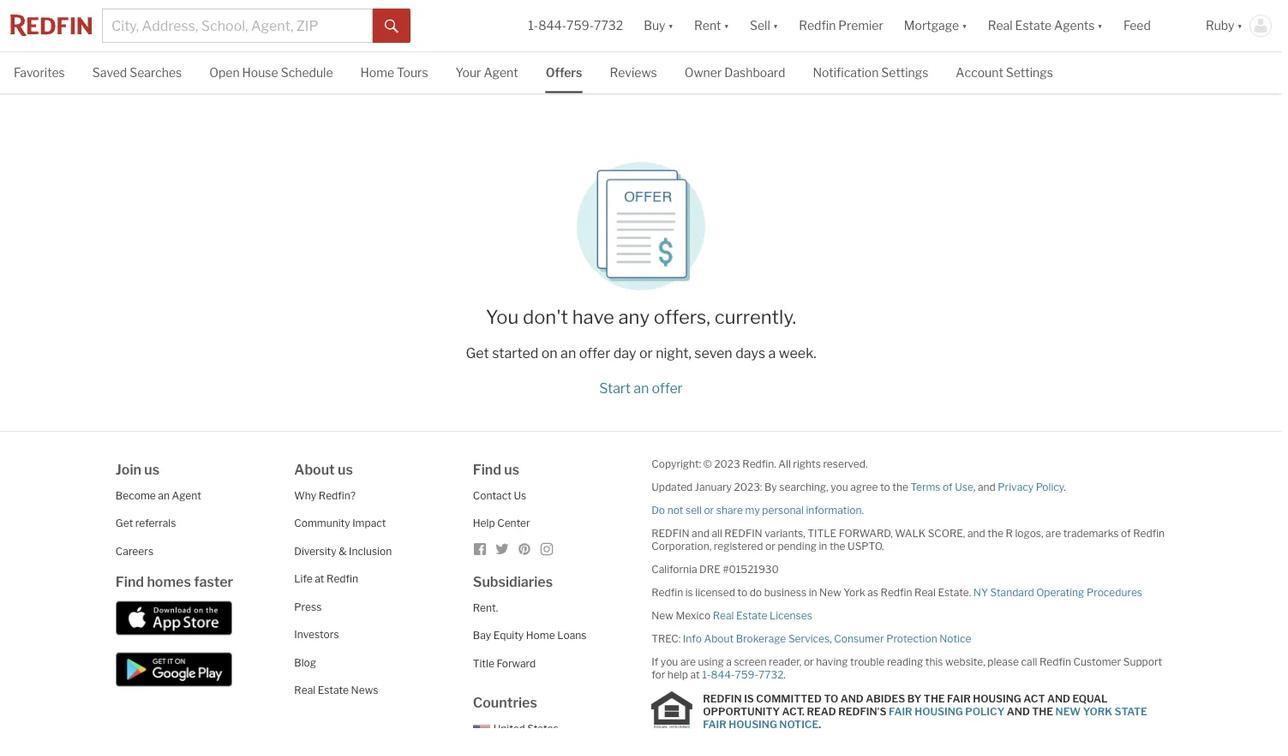 Task type: describe. For each thing, give the bounding box(es) containing it.
rights
[[793, 458, 821, 470]]

2023:
[[734, 481, 762, 493]]

real down licensed
[[713, 609, 734, 622]]

is
[[744, 693, 754, 705]]

logos,
[[1015, 527, 1044, 540]]

referrals
[[135, 517, 176, 530]]

are inside redfin and all redfin variants, title forward, walk score, and the r logos, are trademarks of redfin corporation, registered or pending in the uspto.
[[1046, 527, 1061, 540]]

housing inside new york state fair housing notice
[[729, 719, 777, 730]]

do not sell or share my personal information link
[[652, 504, 862, 516]]

equity
[[493, 630, 524, 642]]

0 horizontal spatial in
[[809, 586, 817, 599]]

trademarks
[[1064, 527, 1119, 540]]

abides
[[866, 693, 905, 705]]

1- for 1-844-759-7732
[[528, 18, 538, 33]]

blog button
[[294, 657, 316, 669]]

bay
[[473, 630, 491, 642]]

▾ for sell ▾
[[773, 18, 779, 33]]

title
[[473, 657, 495, 670]]

information
[[806, 504, 862, 516]]

redfin and all redfin variants, title forward, walk score, and the r logos, are trademarks of redfin corporation, registered or pending in the uspto.
[[652, 527, 1165, 552]]

as
[[868, 586, 879, 599]]

are inside 'if you are using a screen reader, or having trouble reading this website, please call redfin customer support for help at'
[[681, 656, 696, 668]]

trec: info about brokerage services , consumer protection notice
[[652, 633, 972, 645]]

0 vertical spatial 1-844-759-7732 link
[[528, 18, 623, 33]]

redfin up registered
[[725, 527, 763, 540]]

estate for news
[[318, 684, 349, 697]]

1 horizontal spatial the
[[893, 481, 909, 493]]

1 vertical spatial home
[[526, 630, 555, 642]]

ny
[[974, 586, 988, 599]]

subsidiaries
[[473, 573, 553, 590]]

diversity & inclusion button
[[294, 545, 392, 558]]

policy
[[965, 706, 1005, 718]]

brokerage
[[736, 633, 786, 645]]

saved
[[92, 66, 127, 80]]

act.
[[782, 706, 805, 718]]

find for find us
[[473, 461, 501, 478]]

services
[[789, 633, 830, 645]]

▾ for buy ▾
[[668, 18, 674, 33]]

1 horizontal spatial to
[[880, 481, 890, 493]]

buy
[[644, 18, 666, 33]]

rent.
[[473, 602, 498, 614]]

careers button
[[116, 545, 153, 558]]

diversity
[[294, 545, 337, 558]]

loans
[[557, 630, 587, 642]]

become an agent
[[116, 489, 201, 502]]

redfin twitter image
[[495, 543, 509, 556]]

corporation,
[[652, 540, 712, 552]]

an for become an agent
[[158, 489, 170, 502]]

settings for account settings
[[1006, 66, 1053, 80]]

us for join us
[[144, 461, 160, 478]]

new york state fair housing notice
[[703, 706, 1148, 730]]

7732 for 1-844-759-7732
[[594, 18, 623, 33]]

▾ for mortgage ▾
[[962, 18, 968, 33]]

1 horizontal spatial and
[[1007, 706, 1030, 718]]

open house schedule
[[209, 66, 333, 80]]

start
[[600, 380, 631, 396]]

an for start an offer
[[634, 380, 649, 396]]

1 horizontal spatial about
[[704, 633, 734, 645]]

equal
[[1073, 693, 1108, 705]]

support
[[1124, 656, 1163, 668]]

york
[[1083, 706, 1113, 718]]

download the redfin app on the apple app store image
[[116, 601, 232, 636]]

all
[[779, 458, 791, 470]]

sell ▾ button
[[750, 0, 779, 51]]

0 horizontal spatial and
[[841, 693, 864, 705]]

real estate agents ▾
[[988, 18, 1103, 33]]

agent inside "link"
[[484, 66, 518, 80]]

act
[[1024, 693, 1045, 705]]

2 horizontal spatial the
[[988, 527, 1004, 540]]

have
[[572, 306, 614, 329]]

your agent link
[[456, 52, 518, 91]]

use
[[955, 481, 974, 493]]

title forward button
[[473, 657, 536, 670]]

0 vertical spatial about
[[294, 461, 335, 478]]

help
[[668, 669, 688, 681]]

why redfin? button
[[294, 489, 356, 502]]

▾ for ruby ▾
[[1238, 18, 1243, 33]]

equal housing opportunity image
[[652, 692, 693, 730]]

if you are using a screen reader, or having trouble reading this website, please call redfin customer support for help at
[[652, 656, 1163, 681]]

or right day
[[639, 345, 653, 362]]

real estate news
[[294, 684, 378, 697]]

about us
[[294, 461, 353, 478]]

you inside 'if you are using a screen reader, or having trouble reading this website, please call redfin customer support for help at'
[[661, 656, 678, 668]]

redfin for and
[[652, 527, 690, 540]]

find us
[[473, 461, 520, 478]]

consumer
[[834, 633, 884, 645]]

844- for 1-844-759-7732
[[538, 18, 567, 33]]

us for about us
[[338, 461, 353, 478]]

1 vertical spatial estate
[[736, 609, 768, 622]]

or inside 'if you are using a screen reader, or having trouble reading this website, please call redfin customer support for help at'
[[804, 656, 814, 668]]

currently.
[[715, 306, 797, 329]]

help center button
[[473, 517, 530, 530]]

and right "score,"
[[968, 527, 986, 540]]

open
[[209, 66, 240, 80]]

estate for agents
[[1016, 18, 1052, 33]]

customer
[[1074, 656, 1121, 668]]

privacy
[[998, 481, 1034, 493]]

community impact button
[[294, 517, 386, 530]]

blog
[[294, 657, 316, 669]]

0 vertical spatial at
[[315, 573, 324, 585]]

0 horizontal spatial to
[[738, 586, 748, 599]]

▾ for rent ▾
[[724, 18, 729, 33]]

0 horizontal spatial agent
[[172, 489, 201, 502]]

agents
[[1054, 18, 1095, 33]]

diversity & inclusion
[[294, 545, 392, 558]]

investors button
[[294, 629, 339, 641]]

tours
[[397, 66, 428, 80]]

life at redfin button
[[294, 573, 358, 585]]

0 horizontal spatial ,
[[830, 633, 832, 645]]

read
[[807, 706, 836, 718]]

this
[[926, 656, 943, 668]]

and left all
[[692, 527, 710, 540]]

buy ▾ button
[[644, 0, 674, 51]]

redfin instagram image
[[540, 543, 554, 556]]

january
[[695, 481, 732, 493]]

do not sell or share my personal information .
[[652, 504, 864, 516]]

you
[[486, 306, 519, 329]]

redfin down "&"
[[327, 573, 358, 585]]

contact us
[[473, 489, 526, 502]]

at inside 'if you are using a screen reader, or having trouble reading this website, please call redfin customer support for help at'
[[690, 669, 700, 681]]

join us
[[116, 461, 160, 478]]

open house schedule link
[[209, 52, 333, 91]]

real inside dropdown button
[[988, 18, 1013, 33]]

uspto.
[[848, 540, 884, 552]]

personal
[[762, 504, 804, 516]]

mortgage
[[904, 18, 959, 33]]

on
[[542, 345, 558, 362]]

policy
[[1036, 481, 1064, 493]]

seven
[[695, 345, 733, 362]]

0 vertical spatial a
[[769, 345, 776, 362]]

new mexico real estate licenses
[[652, 609, 813, 622]]

1 horizontal spatial the
[[1032, 706, 1054, 718]]

0 horizontal spatial the
[[830, 540, 846, 552]]

the inside redfin is committed to and abides by the fair housing act and equal opportunity act. read redfin's
[[924, 693, 945, 705]]

or inside redfin and all redfin variants, title forward, walk score, and the r logos, are trademarks of redfin corporation, registered or pending in the uspto.
[[766, 540, 776, 552]]

1 vertical spatial housing
[[915, 706, 963, 718]]

forward
[[497, 657, 536, 670]]

1 horizontal spatial an
[[561, 345, 576, 362]]

procedures
[[1087, 586, 1143, 599]]

housing inside redfin is committed to and abides by the fair housing act and equal opportunity act. read redfin's
[[973, 693, 1022, 705]]

submit search image
[[385, 19, 399, 33]]

by
[[765, 481, 777, 493]]

start an offer
[[600, 380, 683, 396]]

notice
[[940, 633, 972, 645]]

terms of use link
[[911, 481, 974, 493]]



Task type: vqa. For each thing, say whether or not it's contained in the screenshot.
1- corresponding to 1-844-759-7732
yes



Task type: locate. For each thing, give the bounding box(es) containing it.
7732 for 1-844-759-7732 .
[[759, 669, 784, 681]]

#01521930
[[723, 563, 779, 576]]

5 ▾ from the left
[[1098, 18, 1103, 33]]

1 horizontal spatial find
[[473, 461, 501, 478]]

start an offer button
[[599, 371, 684, 405]]

1 vertical spatial ,
[[830, 633, 832, 645]]

mexico
[[676, 609, 711, 622]]

1 horizontal spatial 759-
[[735, 669, 759, 681]]

and right "use"
[[978, 481, 996, 493]]

0 vertical spatial ,
[[974, 481, 976, 493]]

night,
[[656, 345, 692, 362]]

0 vertical spatial of
[[943, 481, 953, 493]]

the up fair housing policy link
[[924, 693, 945, 705]]

2 horizontal spatial housing
[[973, 693, 1022, 705]]

about up why
[[294, 461, 335, 478]]

1-844-759-7732 link up offers link
[[528, 18, 623, 33]]

0 vertical spatial home
[[360, 66, 394, 80]]

0 horizontal spatial new
[[652, 609, 674, 622]]

0 horizontal spatial you
[[661, 656, 678, 668]]

to right agree
[[880, 481, 890, 493]]

▾ right ruby
[[1238, 18, 1243, 33]]

week.
[[779, 345, 817, 362]]

community
[[294, 517, 350, 530]]

. down reader,
[[784, 669, 786, 681]]

4 ▾ from the left
[[962, 18, 968, 33]]

1 horizontal spatial ,
[[974, 481, 976, 493]]

0 horizontal spatial 7732
[[594, 18, 623, 33]]

protection
[[887, 633, 938, 645]]

are right logos,
[[1046, 527, 1061, 540]]

1 vertical spatial .
[[862, 504, 864, 516]]

3 ▾ from the left
[[773, 18, 779, 33]]

housing down by
[[915, 706, 963, 718]]

1 vertical spatial 844-
[[711, 669, 735, 681]]

the down act on the right bottom of the page
[[1032, 706, 1054, 718]]

offers link
[[546, 52, 582, 91]]

0 vertical spatial 7732
[[594, 18, 623, 33]]

day
[[614, 345, 637, 362]]

1 vertical spatial an
[[634, 380, 649, 396]]

2 vertical spatial estate
[[318, 684, 349, 697]]

new left york
[[820, 586, 842, 599]]

faster
[[194, 574, 233, 591]]

redfin facebook image
[[473, 543, 487, 556]]

.
[[1064, 481, 1066, 493], [862, 504, 864, 516], [784, 669, 786, 681]]

redfin is committed to and abides by the fair housing act and equal opportunity act. read redfin's
[[703, 693, 1108, 718]]

home
[[360, 66, 394, 80], [526, 630, 555, 642]]

get referrals button
[[116, 517, 176, 530]]

, up having
[[830, 633, 832, 645]]

redfin up opportunity
[[703, 693, 742, 705]]

to left do
[[738, 586, 748, 599]]

redfin right the call
[[1040, 656, 1072, 668]]

0 vertical spatial offer
[[579, 345, 611, 362]]

redfin right trademarks
[[1133, 527, 1165, 540]]

us up us
[[504, 461, 520, 478]]

download the redfin app from the google play store image
[[116, 653, 232, 687]]

find up contact
[[473, 461, 501, 478]]

is
[[686, 586, 693, 599]]

account settings
[[956, 66, 1053, 80]]

▾
[[668, 18, 674, 33], [724, 18, 729, 33], [773, 18, 779, 33], [962, 18, 968, 33], [1098, 18, 1103, 33], [1238, 18, 1243, 33]]

home left loans
[[526, 630, 555, 642]]

759- for 1-844-759-7732
[[567, 18, 594, 33]]

redfin for is
[[703, 693, 742, 705]]

, left privacy
[[974, 481, 976, 493]]

title
[[808, 527, 837, 540]]

redfin left is
[[652, 586, 683, 599]]

7732 left buy on the right top of the page
[[594, 18, 623, 33]]

1 horizontal spatial estate
[[736, 609, 768, 622]]

2 horizontal spatial us
[[504, 461, 520, 478]]

0 vertical spatial new
[[820, 586, 842, 599]]

get up careers 'button'
[[116, 517, 133, 530]]

0 horizontal spatial offer
[[579, 345, 611, 362]]

1 horizontal spatial are
[[1046, 527, 1061, 540]]

in right business
[[809, 586, 817, 599]]

copyright:
[[652, 458, 701, 470]]

0 vertical spatial to
[[880, 481, 890, 493]]

2 horizontal spatial .
[[1064, 481, 1066, 493]]

offer left day
[[579, 345, 611, 362]]

find for find homes faster
[[116, 574, 144, 591]]

1 vertical spatial new
[[652, 609, 674, 622]]

you up information
[[831, 481, 848, 493]]

notification
[[813, 66, 879, 80]]

0 vertical spatial find
[[473, 461, 501, 478]]

redfin right as
[[881, 586, 913, 599]]

housing up policy
[[973, 693, 1022, 705]]

0 vertical spatial get
[[466, 345, 489, 362]]

house
[[242, 66, 278, 80]]

▾ inside rent ▾ dropdown button
[[724, 18, 729, 33]]

0 horizontal spatial 844-
[[538, 18, 567, 33]]

3 us from the left
[[504, 461, 520, 478]]

&
[[339, 545, 347, 558]]

an right on
[[561, 345, 576, 362]]

©
[[704, 458, 712, 470]]

1 horizontal spatial us
[[338, 461, 353, 478]]

an inside button
[[634, 380, 649, 396]]

you don't have any offers, currently.
[[486, 306, 797, 329]]

1 vertical spatial to
[[738, 586, 748, 599]]

an right start
[[634, 380, 649, 396]]

1 horizontal spatial agent
[[484, 66, 518, 80]]

1 settings from the left
[[882, 66, 929, 80]]

mortgage ▾ button
[[894, 0, 978, 51]]

2 vertical spatial .
[[784, 669, 786, 681]]

fair down opportunity
[[703, 719, 727, 730]]

redfin up 'corporation,'
[[652, 527, 690, 540]]

of inside redfin and all redfin variants, title forward, walk score, and the r logos, are trademarks of redfin corporation, registered or pending in the uspto.
[[1121, 527, 1131, 540]]

buy ▾ button
[[634, 0, 684, 51]]

1 vertical spatial 1-
[[702, 669, 711, 681]]

estate left agents
[[1016, 18, 1052, 33]]

consumer protection notice link
[[834, 633, 972, 645]]

a right using
[[726, 656, 732, 668]]

in down title
[[819, 540, 828, 552]]

contact us button
[[473, 489, 526, 502]]

in inside redfin and all redfin variants, title forward, walk score, and the r logos, are trademarks of redfin corporation, registered or pending in the uspto.
[[819, 540, 828, 552]]

0 horizontal spatial about
[[294, 461, 335, 478]]

0 vertical spatial an
[[561, 345, 576, 362]]

. down agree
[[862, 504, 864, 516]]

an right "become"
[[158, 489, 170, 502]]

0 horizontal spatial .
[[784, 669, 786, 681]]

settings down mortgage
[[882, 66, 929, 80]]

1 horizontal spatial 7732
[[759, 669, 784, 681]]

offer inside start an offer button
[[652, 380, 683, 396]]

1 vertical spatial fair
[[889, 706, 913, 718]]

redfin inside redfin is committed to and abides by the fair housing act and equal opportunity act. read redfin's
[[703, 693, 742, 705]]

or right sell
[[704, 504, 714, 516]]

press button
[[294, 601, 322, 613]]

▾ right sell
[[773, 18, 779, 33]]

2 ▾ from the left
[[724, 18, 729, 33]]

759-
[[567, 18, 594, 33], [735, 669, 759, 681]]

0 horizontal spatial home
[[360, 66, 394, 80]]

0 horizontal spatial an
[[158, 489, 170, 502]]

1 vertical spatial in
[[809, 586, 817, 599]]

fair inside new york state fair housing notice
[[703, 719, 727, 730]]

the down title
[[830, 540, 846, 552]]

▾ right mortgage
[[962, 18, 968, 33]]

or down variants,
[[766, 540, 776, 552]]

1 horizontal spatial fair
[[889, 706, 913, 718]]

0 vertical spatial fair
[[947, 693, 971, 705]]

updated january 2023: by searching, you agree to the terms of use , and privacy policy .
[[652, 481, 1066, 493]]

dashboard
[[725, 66, 786, 80]]

news
[[351, 684, 378, 697]]

get for get started on an offer day or night, seven days a week.
[[466, 345, 489, 362]]

about up using
[[704, 633, 734, 645]]

you right if
[[661, 656, 678, 668]]

1 horizontal spatial housing
[[915, 706, 963, 718]]

2 vertical spatial fair
[[703, 719, 727, 730]]

0 vertical spatial .
[[1064, 481, 1066, 493]]

housing down opportunity
[[729, 719, 777, 730]]

1 vertical spatial offer
[[652, 380, 683, 396]]

agent up referrals on the bottom left of the page
[[172, 489, 201, 502]]

privacy policy link
[[998, 481, 1064, 493]]

the left r
[[988, 527, 1004, 540]]

0 horizontal spatial fair
[[703, 719, 727, 730]]

1 ▾ from the left
[[668, 18, 674, 33]]

2 horizontal spatial and
[[1048, 693, 1071, 705]]

redfin's
[[839, 706, 887, 718]]

1 horizontal spatial of
[[1121, 527, 1131, 540]]

fair inside redfin is committed to and abides by the fair housing act and equal opportunity act. read redfin's
[[947, 693, 971, 705]]

find down careers 'button'
[[116, 574, 144, 591]]

1 vertical spatial 7732
[[759, 669, 784, 681]]

fair down by
[[889, 706, 913, 718]]

impact
[[352, 517, 386, 530]]

1 horizontal spatial 1-844-759-7732 link
[[702, 669, 784, 681]]

redfin?
[[319, 489, 356, 502]]

▾ right buy on the right top of the page
[[668, 18, 674, 33]]

the left terms
[[893, 481, 909, 493]]

you
[[831, 481, 848, 493], [661, 656, 678, 668]]

0 horizontal spatial are
[[681, 656, 696, 668]]

▾ inside sell ▾ dropdown button
[[773, 18, 779, 33]]

title forward
[[473, 657, 536, 670]]

at
[[315, 573, 324, 585], [690, 669, 700, 681]]

redfin inside button
[[799, 18, 836, 33]]

. right privacy
[[1064, 481, 1066, 493]]

us up redfin?
[[338, 461, 353, 478]]

1 vertical spatial find
[[116, 574, 144, 591]]

any
[[619, 306, 650, 329]]

get left started
[[466, 345, 489, 362]]

2 horizontal spatial fair
[[947, 693, 971, 705]]

real down 'blog' button
[[294, 684, 316, 697]]

forward,
[[839, 527, 893, 540]]

at right life
[[315, 573, 324, 585]]

6 ▾ from the left
[[1238, 18, 1243, 33]]

2 horizontal spatial an
[[634, 380, 649, 396]]

0 vertical spatial are
[[1046, 527, 1061, 540]]

1- for 1-844-759-7732 .
[[702, 669, 711, 681]]

notification settings
[[813, 66, 929, 80]]

1 vertical spatial a
[[726, 656, 732, 668]]

▾ right agents
[[1098, 18, 1103, 33]]

real up account settings link
[[988, 18, 1013, 33]]

1 horizontal spatial new
[[820, 586, 842, 599]]

are up the help
[[681, 656, 696, 668]]

california dre #01521930
[[652, 563, 779, 576]]

rent. button
[[473, 602, 498, 614]]

us
[[144, 461, 160, 478], [338, 461, 353, 478], [504, 461, 520, 478]]

2 settings from the left
[[1006, 66, 1053, 80]]

1 vertical spatial 759-
[[735, 669, 759, 681]]

estate inside dropdown button
[[1016, 18, 1052, 33]]

1 horizontal spatial 844-
[[711, 669, 735, 681]]

account
[[956, 66, 1004, 80]]

0 vertical spatial you
[[831, 481, 848, 493]]

score,
[[928, 527, 966, 540]]

▾ inside mortgage ▾ dropdown button
[[962, 18, 968, 33]]

redfin pinterest image
[[518, 543, 531, 556]]

1 horizontal spatial .
[[862, 504, 864, 516]]

1 horizontal spatial in
[[819, 540, 828, 552]]

fair up fair housing policy link
[[947, 693, 971, 705]]

a
[[769, 345, 776, 362], [726, 656, 732, 668]]

1-844-759-7732 .
[[702, 669, 786, 681]]

and up the new
[[1048, 693, 1071, 705]]

owner dashboard
[[685, 66, 786, 80]]

1 vertical spatial of
[[1121, 527, 1131, 540]]

real estate licenses link
[[713, 609, 813, 622]]

2 vertical spatial housing
[[729, 719, 777, 730]]

estate left news
[[318, 684, 349, 697]]

1 horizontal spatial 1-
[[702, 669, 711, 681]]

real estate agents ▾ button
[[978, 0, 1113, 51]]

or down the services
[[804, 656, 814, 668]]

agent right your
[[484, 66, 518, 80]]

0 horizontal spatial settings
[[882, 66, 929, 80]]

california
[[652, 563, 697, 576]]

offer down night,
[[652, 380, 683, 396]]

1 vertical spatial agent
[[172, 489, 201, 502]]

1 us from the left
[[144, 461, 160, 478]]

1-
[[528, 18, 538, 33], [702, 669, 711, 681]]

759- up offers link
[[567, 18, 594, 33]]

settings down real estate agents ▾ link
[[1006, 66, 1053, 80]]

0 horizontal spatial the
[[924, 693, 945, 705]]

get started on an offer day or night, seven days a week.
[[466, 345, 817, 362]]

0 horizontal spatial a
[[726, 656, 732, 668]]

0 vertical spatial agent
[[484, 66, 518, 80]]

7732 down reader,
[[759, 669, 784, 681]]

redfin inside redfin and all redfin variants, title forward, walk score, and the r logos, are trademarks of redfin corporation, registered or pending in the uspto.
[[1133, 527, 1165, 540]]

us right join
[[144, 461, 160, 478]]

2 vertical spatial an
[[158, 489, 170, 502]]

▾ right rent
[[724, 18, 729, 33]]

feed
[[1124, 18, 1151, 33]]

real left estate. at right
[[915, 586, 936, 599]]

rent ▾ button
[[694, 0, 729, 51]]

join
[[116, 461, 141, 478]]

0 vertical spatial 759-
[[567, 18, 594, 33]]

0 vertical spatial the
[[924, 693, 945, 705]]

0 horizontal spatial get
[[116, 517, 133, 530]]

1 horizontal spatial you
[[831, 481, 848, 493]]

life at redfin
[[294, 573, 358, 585]]

about
[[294, 461, 335, 478], [704, 633, 734, 645]]

1 vertical spatial 1-844-759-7732 link
[[702, 669, 784, 681]]

1 horizontal spatial get
[[466, 345, 489, 362]]

City, Address, School, Agent, ZIP search field
[[102, 9, 373, 43]]

don't
[[523, 306, 568, 329]]

sell ▾
[[750, 18, 779, 33]]

home left tours
[[360, 66, 394, 80]]

searching,
[[779, 481, 829, 493]]

at right the help
[[690, 669, 700, 681]]

0 horizontal spatial at
[[315, 573, 324, 585]]

redfin is licensed to do business in new york as redfin real estate. ny standard operating procedures
[[652, 586, 1143, 599]]

0 horizontal spatial housing
[[729, 719, 777, 730]]

redfin inside 'if you are using a screen reader, or having trouble reading this website, please call redfin customer support for help at'
[[1040, 656, 1072, 668]]

0 horizontal spatial find
[[116, 574, 144, 591]]

all
[[712, 527, 722, 540]]

of right trademarks
[[1121, 527, 1131, 540]]

licensed
[[696, 586, 735, 599]]

trouble
[[850, 656, 885, 668]]

agent
[[484, 66, 518, 80], [172, 489, 201, 502]]

844- for 1-844-759-7732 .
[[711, 669, 735, 681]]

us for find us
[[504, 461, 520, 478]]

or
[[639, 345, 653, 362], [704, 504, 714, 516], [766, 540, 776, 552], [804, 656, 814, 668]]

1-844-759-7732 link down screen
[[702, 669, 784, 681]]

a right "days" at the top right
[[769, 345, 776, 362]]

find
[[473, 461, 501, 478], [116, 574, 144, 591]]

settings for notification settings
[[882, 66, 929, 80]]

0 horizontal spatial 1-
[[528, 18, 538, 33]]

estate down do
[[736, 609, 768, 622]]

1 horizontal spatial settings
[[1006, 66, 1053, 80]]

get for get referrals
[[116, 517, 133, 530]]

dre
[[700, 563, 721, 576]]

us flag image
[[473, 726, 490, 730]]

and up redfin's
[[841, 693, 864, 705]]

new up trec:
[[652, 609, 674, 622]]

a inside 'if you are using a screen reader, or having trouble reading this website, please call redfin customer support for help at'
[[726, 656, 732, 668]]

1 vertical spatial get
[[116, 517, 133, 530]]

▾ inside buy ▾ dropdown button
[[668, 18, 674, 33]]

▾ inside real estate agents ▾ link
[[1098, 18, 1103, 33]]

reading
[[887, 656, 923, 668]]

759- for 1-844-759-7732 .
[[735, 669, 759, 681]]

fair housing policy and the
[[889, 706, 1056, 718]]

759- down screen
[[735, 669, 759, 681]]

2 us from the left
[[338, 461, 353, 478]]

terms
[[911, 481, 941, 493]]

844- down using
[[711, 669, 735, 681]]

0 horizontal spatial 759-
[[567, 18, 594, 33]]

and down act on the right bottom of the page
[[1007, 706, 1030, 718]]

844- up offers link
[[538, 18, 567, 33]]

of left "use"
[[943, 481, 953, 493]]

redfin left premier
[[799, 18, 836, 33]]



